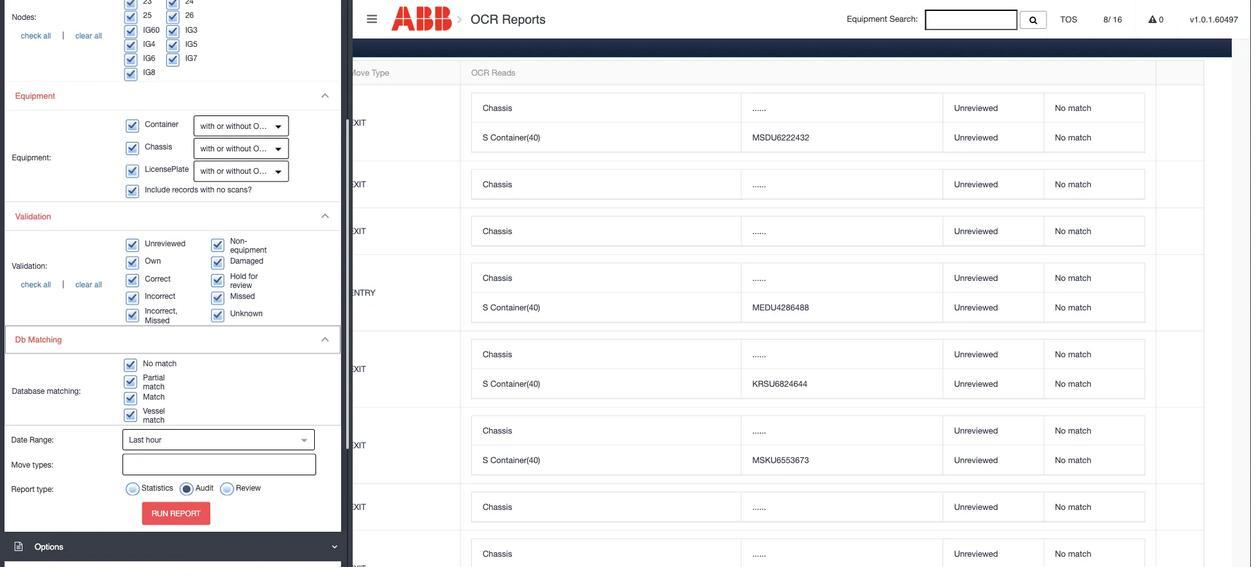 Task type: locate. For each thing, give the bounding box(es) containing it.
cell
[[44, 85, 259, 161], [1157, 85, 1204, 161], [44, 161, 259, 208], [1157, 161, 1204, 208], [1157, 208, 1204, 255], [44, 255, 259, 331], [259, 255, 338, 331], [1157, 255, 1204, 331], [44, 331, 259, 408], [259, 331, 338, 408], [1157, 331, 1204, 408], [44, 408, 259, 484], [1157, 408, 1204, 484], [259, 484, 338, 531], [1157, 484, 1204, 531], [259, 531, 338, 567], [338, 531, 460, 567], [1157, 531, 1204, 567]]

no for the msdu6222432 cell
[[1056, 132, 1067, 142]]

no inside no match partial match match vessel match
[[143, 359, 153, 368]]

4 unreviewed cell from the top
[[943, 217, 1044, 246]]

2023- left the 13:24:31 on the left top
[[54, 233, 76, 243]]

tab list
[[43, 35, 1233, 567]]

16 down the ap20231016001776
[[89, 124, 98, 134]]

4 no match from the top
[[1056, 226, 1092, 236]]

1 no match cell from the top
[[1044, 93, 1145, 123]]

10- inside ap20231016001777 2023-10-16 13:25:03
[[76, 186, 89, 196]]

no for eighth ...... cell from the bottom
[[1056, 103, 1067, 113]]

2 vertical spatial without
[[226, 167, 251, 176]]

check all link down validation: at the top left of the page
[[12, 280, 60, 289]]

0 vertical spatial check
[[21, 31, 41, 40]]

unreviewed for eighth ...... cell from the bottom
[[955, 103, 999, 113]]

equipment
[[230, 245, 267, 254]]

13:24:54
[[100, 124, 133, 134]]

1 ...... cell from the top
[[742, 93, 943, 123]]

row group
[[44, 85, 1204, 567], [472, 93, 1145, 152], [472, 263, 1145, 322], [472, 340, 1145, 399], [472, 416, 1145, 475]]

ocr
[[471, 12, 499, 26], [472, 67, 490, 77], [254, 121, 270, 130], [254, 144, 270, 153], [254, 167, 270, 176]]

chassis for fourth ...... cell from the top of the grid containing move type
[[483, 273, 513, 283]]

reports up reads
[[502, 12, 546, 26]]

unreviewed for third ...... cell from the bottom of the grid containing move type
[[955, 426, 999, 436]]

10- down ap20231016001777
[[76, 186, 89, 196]]

incorrect,
[[145, 307, 178, 316]]

1 check all from the top
[[21, 31, 51, 40]]

None field
[[926, 10, 1018, 30], [123, 455, 139, 475], [926, 10, 1018, 30], [123, 455, 139, 475]]

licenseplate
[[145, 165, 189, 174]]

5 2023- from the top
[[54, 371, 76, 381]]

missed down incorrect,
[[145, 316, 170, 325]]

1 exit cell from the top
[[338, 85, 460, 161]]

16 inside ap20231016001774 2023-10-16 13:24:16
[[89, 295, 98, 304]]

1 vertical spatial clear all link
[[66, 280, 111, 289]]

4 s container(40) from the top
[[483, 455, 541, 465]]

2023- for ap20231016001776 2023-10-16 13:24:54
[[54, 124, 76, 134]]

2 25 cell from the top
[[259, 408, 338, 484]]

16 down ap20231016001771
[[89, 447, 98, 457]]

missed down review
[[230, 292, 255, 300]]

3 s container(40) from the top
[[483, 379, 541, 389]]

1 vertical spatial 25 cell
[[259, 408, 338, 484]]

1 vertical spatial check
[[21, 280, 41, 289]]

container(40) for medu4286488
[[491, 302, 541, 312]]

database matching:
[[12, 387, 81, 396]]

10- inside ap20231016001774 2023-10-16 13:24:16
[[76, 295, 89, 304]]

10- inside ap20231016001772 2023-10-16 13:23:56
[[76, 371, 89, 381]]

no match cell
[[1044, 93, 1145, 123], [1044, 123, 1145, 152], [1044, 170, 1145, 199], [1044, 217, 1145, 246], [1044, 263, 1145, 293], [1044, 293, 1145, 322], [1044, 340, 1145, 369], [1044, 369, 1145, 399], [1044, 416, 1145, 446], [1044, 446, 1145, 475], [1044, 493, 1145, 522], [1044, 539, 1145, 567]]

reports link
[[89, 35, 146, 62]]

unreviewed for medu4286488 cell
[[955, 302, 999, 312]]

check inside validation menu item
[[21, 280, 41, 289]]

9 no match cell from the top
[[1044, 416, 1145, 446]]

2023- down ap20231016001771
[[54, 447, 76, 457]]

match for krsu6824644 cell at bottom
[[1069, 379, 1092, 389]]

row group for ap20231016001771 2023-10-16 13:23:53
[[472, 416, 1145, 475]]

clear all up the 13:24:16
[[76, 280, 102, 289]]

review
[[236, 483, 261, 492]]

unknown
[[230, 309, 263, 318]]

all for clear all link for nodes:
[[94, 31, 102, 40]]

2023- inside ap20231016001776 2023-10-16 13:24:54
[[54, 124, 76, 134]]

no match for 4th ...... cell from the bottom
[[1056, 349, 1092, 359]]

...... cell
[[742, 93, 943, 123], [742, 170, 943, 199], [742, 217, 943, 246], [742, 263, 943, 293], [742, 340, 943, 369], [742, 416, 943, 446], [742, 493, 943, 522], [742, 539, 943, 567]]

move left types:
[[11, 460, 30, 469]]

9 no match from the top
[[1056, 426, 1092, 436]]

ocr for chassis
[[254, 144, 270, 153]]

3 with or without ocr from the top
[[201, 167, 270, 176]]

5 unreviewed cell from the top
[[943, 263, 1044, 293]]

unreviewed for fourth ...... cell from the top of the grid containing move type
[[955, 273, 999, 283]]

8/
[[1104, 14, 1111, 24]]

s
[[483, 132, 488, 142], [483, 302, 488, 312], [483, 379, 488, 389], [483, 455, 488, 465]]

exit cell
[[338, 85, 460, 161], [338, 161, 460, 208], [338, 208, 460, 255], [338, 331, 460, 408], [338, 408, 460, 484], [338, 484, 460, 531]]

menu containing equipment
[[4, 0, 341, 426]]

validation link
[[5, 202, 341, 231]]

0 vertical spatial check all
[[21, 31, 51, 40]]

1 check all link from the top
[[12, 31, 60, 40]]

chassis for 2nd ...... cell
[[483, 179, 513, 189]]

container(40)
[[491, 132, 541, 142], [491, 302, 541, 312], [491, 379, 541, 389], [491, 455, 541, 465]]

last
[[129, 435, 144, 444]]

2 | from the top
[[60, 279, 66, 288]]

6 chassis cell from the top
[[472, 416, 742, 446]]

| down 2023-10-16 13:24:31
[[60, 279, 66, 288]]

db matching
[[15, 335, 62, 345]]

2023- down ap20231016001774
[[54, 295, 76, 304]]

type:
[[37, 484, 54, 493]]

without for licenseplate
[[226, 167, 251, 176]]

2 clear all from the top
[[76, 280, 102, 289]]

16 for ap20231016001777 2023-10-16 13:25:03
[[89, 186, 98, 196]]

all
[[43, 31, 51, 40], [94, 31, 102, 40], [43, 280, 51, 289], [94, 280, 102, 289]]

1 with from the top
[[201, 121, 215, 130]]

msdu6222432 cell
[[742, 123, 943, 152]]

with or without ocr for chassis
[[201, 144, 270, 153]]

1 vertical spatial reports
[[98, 42, 137, 52]]

1 horizontal spatial equipment
[[848, 14, 888, 24]]

7 ...... cell from the top
[[742, 493, 943, 522]]

8 no match from the top
[[1056, 379, 1092, 389]]

chassis for eighth ...... cell from the bottom
[[483, 103, 513, 113]]

ig3
[[185, 25, 198, 34]]

chassis cell for 4th ...... cell from the bottom
[[472, 340, 742, 369]]

10-
[[76, 124, 89, 134], [76, 186, 89, 196], [76, 233, 89, 243], [76, 295, 89, 304], [76, 371, 89, 381], [76, 447, 89, 457]]

0 vertical spatial clear all
[[76, 31, 102, 40]]

exit cell for ap20231016001772 2023-10-16 13:23:56
[[338, 331, 460, 408]]

no for 2nd ...... cell
[[1056, 179, 1067, 189]]

v1.0.1.60497
[[1191, 14, 1239, 24]]

4 exit cell from the top
[[338, 331, 460, 408]]

run
[[152, 509, 168, 518]]

10 unreviewed cell from the top
[[943, 446, 1044, 475]]

1 no match from the top
[[1056, 103, 1092, 113]]

7 no match from the top
[[1056, 349, 1092, 359]]

3 exit cell from the top
[[338, 208, 460, 255]]

ocr for container
[[254, 121, 270, 130]]

hold
[[230, 271, 247, 280]]

1 clear all from the top
[[76, 31, 102, 40]]

16 inside ap20231016001772 2023-10-16 13:23:56
[[89, 371, 98, 381]]

4 2023- from the top
[[54, 295, 76, 304]]

clear all inside validation menu item
[[76, 280, 102, 289]]

0 vertical spatial check all link
[[12, 31, 60, 40]]

2 chassis cell from the top
[[472, 170, 742, 199]]

10- inside ap20231016001771 2023-10-16 13:23:53
[[76, 447, 89, 457]]

with or without ocr for licenseplate
[[201, 167, 270, 176]]

| inside validation menu item
[[60, 279, 66, 288]]

s container(40) cell for medu4286488
[[472, 293, 742, 322]]

1 vertical spatial move
[[11, 460, 30, 469]]

krsu6824644 cell
[[742, 369, 943, 399]]

16 down ap20231016001774
[[89, 295, 98, 304]]

| left 'reports' link
[[60, 30, 66, 39]]

2 exit cell from the top
[[338, 161, 460, 208]]

s container(40) cell
[[472, 123, 742, 152], [472, 293, 742, 322], [472, 369, 742, 399], [472, 446, 742, 475]]

3 no match from the top
[[1056, 179, 1092, 189]]

25 cell for 13:24:54
[[259, 85, 338, 161]]

|
[[60, 30, 66, 39], [60, 279, 66, 288]]

13:23:56
[[100, 371, 133, 381]]

menu
[[4, 0, 341, 426]]

2 vertical spatial 25
[[270, 441, 279, 451]]

chassis for 3rd ...... cell
[[483, 226, 513, 236]]

16 inside ap20231016001771 2023-10-16 13:23:53
[[89, 447, 98, 457]]

2023- up matching:
[[54, 371, 76, 381]]

0 vertical spatial without
[[226, 121, 251, 130]]

ap20231016001771
[[54, 434, 130, 444]]

1 horizontal spatial report
[[170, 509, 201, 518]]

2 ...... cell from the top
[[742, 170, 943, 199]]

1 vertical spatial equipment
[[15, 91, 55, 101]]

chassis for 4th ...... cell from the bottom
[[483, 349, 513, 359]]

5 exit cell from the top
[[338, 408, 460, 484]]

16 down ap20231016001777
[[89, 186, 98, 196]]

2 check all link from the top
[[12, 280, 60, 289]]

......
[[753, 103, 767, 113], [753, 179, 767, 189], [753, 226, 767, 236], [753, 273, 767, 283], [753, 349, 767, 359], [753, 426, 767, 436], [753, 502, 767, 512], [753, 549, 767, 559]]

date range:
[[11, 435, 54, 444]]

check all link down nodes:
[[12, 31, 60, 40]]

move left type
[[349, 67, 370, 77]]

0 vertical spatial 25
[[143, 11, 152, 20]]

6 ...... cell from the top
[[742, 416, 943, 446]]

clear all link up the 13:24:16
[[66, 280, 111, 289]]

row
[[44, 61, 1204, 85], [44, 85, 1204, 161], [472, 93, 1145, 123], [472, 123, 1145, 152], [44, 161, 1204, 208], [472, 170, 1145, 199], [44, 208, 1204, 255], [472, 217, 1145, 246], [44, 255, 1204, 331], [472, 263, 1145, 293], [472, 293, 1145, 322], [44, 331, 1204, 408], [472, 340, 1145, 369], [472, 369, 1145, 399], [44, 408, 1204, 484], [472, 416, 1145, 446], [472, 446, 1145, 475], [44, 484, 1204, 531], [472, 493, 1145, 522], [44, 531, 1204, 567], [472, 539, 1145, 567]]

1 check from the top
[[21, 31, 41, 40]]

3 2023- from the top
[[54, 233, 76, 243]]

1 vertical spatial missed
[[145, 316, 170, 325]]

25 cell
[[259, 85, 338, 161], [259, 408, 338, 484]]

2 check all from the top
[[21, 280, 51, 289]]

with
[[201, 121, 215, 130], [201, 144, 215, 153], [201, 167, 215, 176], [200, 185, 215, 194]]

check all down nodes:
[[21, 31, 51, 40]]

chassis for 1st ...... cell from the bottom of the grid containing move type
[[483, 549, 513, 559]]

validation menu item
[[5, 202, 341, 326]]

records
[[172, 185, 198, 194]]

unreviewed for 2nd ...... cell
[[955, 179, 999, 189]]

clear all left ig4
[[76, 31, 102, 40]]

4 chassis cell from the top
[[472, 263, 742, 293]]

10- down the ap20231016001776
[[76, 124, 89, 134]]

2023-10-16 13:24:31
[[54, 233, 133, 243]]

ig6
[[143, 53, 155, 62]]

no match cell for eighth ...... cell from the bottom
[[1044, 93, 1145, 123]]

check all
[[21, 31, 51, 40], [21, 280, 51, 289]]

tab
[[45, 35, 91, 57]]

all for clear all link within the validation menu item
[[94, 280, 102, 289]]

3 s container(40) cell from the top
[[472, 369, 742, 399]]

db matching menu item
[[5, 326, 341, 425]]

11 no match cell from the top
[[1044, 493, 1145, 522]]

s container(40) for msku6553673
[[483, 455, 541, 465]]

clear all
[[76, 31, 102, 40], [76, 280, 102, 289]]

equipment up the ap20231016001776
[[15, 91, 55, 101]]

chassis cell for eighth ...... cell from the bottom
[[472, 93, 742, 123]]

6 exit from the top
[[349, 502, 366, 512]]

unreviewed cell for medu4286488 cell
[[943, 293, 1044, 322]]

0 horizontal spatial move
[[11, 460, 30, 469]]

1 vertical spatial check all link
[[12, 280, 60, 289]]

1 unreviewed cell from the top
[[943, 93, 1044, 123]]

10 no match from the top
[[1056, 455, 1092, 465]]

13:25:03
[[100, 186, 133, 196]]

0 vertical spatial with or without ocr
[[201, 121, 270, 130]]

2 s container(40) from the top
[[483, 302, 541, 312]]

1 s container(40) cell from the top
[[472, 123, 742, 152]]

5 chassis cell from the top
[[472, 340, 742, 369]]

3 no match cell from the top
[[1044, 170, 1145, 199]]

equipment inside menu item
[[15, 91, 55, 101]]

bars image
[[367, 13, 377, 24]]

5 no match cell from the top
[[1044, 263, 1145, 293]]

0 vertical spatial 25 cell
[[259, 85, 338, 161]]

2023-
[[54, 124, 76, 134], [54, 186, 76, 196], [54, 233, 76, 243], [54, 295, 76, 304], [54, 371, 76, 381], [54, 447, 76, 457]]

options link
[[0, 532, 346, 561]]

unreviewed for 7th ...... cell
[[955, 502, 999, 512]]

4 no match cell from the top
[[1044, 217, 1145, 246]]

no
[[1056, 103, 1067, 113], [1056, 132, 1067, 142], [1056, 179, 1067, 189], [1056, 226, 1067, 236], [1056, 273, 1067, 283], [1056, 302, 1067, 312], [1056, 349, 1067, 359], [143, 359, 153, 368], [1056, 379, 1067, 389], [1056, 426, 1067, 436], [1056, 455, 1067, 465], [1056, 502, 1067, 512], [1056, 549, 1067, 559]]

report
[[11, 484, 35, 493], [170, 509, 201, 518]]

cell containing ap20231016001771
[[44, 408, 259, 484]]

1 25 cell from the top
[[259, 85, 338, 161]]

2023- inside ap20231016001772 2023-10-16 13:23:56
[[54, 371, 76, 381]]

for
[[249, 271, 258, 280]]

s container(40) cell for msku6553673
[[472, 446, 742, 475]]

10- inside ap20231016001776 2023-10-16 13:24:54
[[76, 124, 89, 134]]

10- down ap20231016001772
[[76, 371, 89, 381]]

1 without from the top
[[226, 121, 251, 130]]

unreviewed cell for eighth ...... cell from the bottom
[[943, 93, 1044, 123]]

10- for ap20231016001776 2023-10-16 13:24:54
[[76, 124, 89, 134]]

2 no match cell from the top
[[1044, 123, 1145, 152]]

move inside row
[[349, 67, 370, 77]]

0 vertical spatial move
[[349, 67, 370, 77]]

2 with from the top
[[201, 144, 215, 153]]

2023- inside ap20231016001774 2023-10-16 13:24:16
[[54, 295, 76, 304]]

2 with or without ocr from the top
[[201, 144, 270, 153]]

0 horizontal spatial equipment
[[15, 91, 55, 101]]

0 horizontal spatial reports
[[98, 42, 137, 52]]

unreviewed for msku6553673 "cell"
[[955, 455, 999, 465]]

row containing move type
[[44, 61, 1204, 85]]

0 vertical spatial |
[[60, 30, 66, 39]]

10 no match cell from the top
[[1044, 446, 1145, 475]]

report right run
[[170, 509, 201, 518]]

clear all link
[[66, 31, 111, 40], [66, 280, 111, 289]]

v1.0.1.60497 button
[[1178, 0, 1252, 39]]

1 vertical spatial report
[[170, 509, 201, 518]]

type
[[372, 67, 390, 77]]

6 2023- from the top
[[54, 447, 76, 457]]

2 no match from the top
[[1056, 132, 1092, 142]]

16 down ap20231016001772
[[89, 371, 98, 381]]

2023- inside ap20231016001771 2023-10-16 13:23:53
[[54, 447, 76, 457]]

2 check from the top
[[21, 280, 41, 289]]

no match
[[1056, 103, 1092, 113], [1056, 132, 1092, 142], [1056, 179, 1092, 189], [1056, 226, 1092, 236], [1056, 273, 1092, 283], [1056, 302, 1092, 312], [1056, 349, 1092, 359], [1056, 379, 1092, 389], [1056, 426, 1092, 436], [1056, 455, 1092, 465], [1056, 502, 1092, 512], [1056, 549, 1092, 559]]

2 10- from the top
[[76, 186, 89, 196]]

clear all link left ig4
[[66, 31, 111, 40]]

check down nodes:
[[21, 31, 41, 40]]

3 without from the top
[[226, 167, 251, 176]]

25 for ap20231016001776 2023-10-16 13:24:54
[[270, 118, 279, 128]]

check all inside validation menu item
[[21, 280, 51, 289]]

match
[[1069, 103, 1092, 113], [1069, 132, 1092, 142], [1069, 179, 1092, 189], [1069, 226, 1092, 236], [1069, 273, 1092, 283], [1069, 302, 1092, 312], [1069, 349, 1092, 359], [155, 359, 177, 368], [1069, 379, 1092, 389], [143, 382, 165, 391], [143, 415, 165, 424], [1069, 426, 1092, 436], [1069, 455, 1092, 465], [1069, 502, 1092, 512], [1069, 549, 1092, 559]]

10- down ap20231016001771
[[76, 447, 89, 457]]

grid
[[44, 61, 1204, 567]]

2 without from the top
[[226, 144, 251, 153]]

move
[[349, 67, 370, 77], [11, 460, 30, 469]]

4 with from the top
[[200, 185, 215, 194]]

exit for ap20231016001776 2023-10-16 13:24:54
[[349, 118, 366, 128]]

10- for ap20231016001771 2023-10-16 13:23:53
[[76, 447, 89, 457]]

4 container(40) from the top
[[491, 455, 541, 465]]

or
[[217, 121, 224, 130], [217, 144, 224, 153], [217, 167, 224, 176]]

unreviewed cell for 7th ...... cell
[[943, 493, 1044, 522]]

unreviewed cell for 1st ...... cell from the bottom of the grid containing move type
[[943, 539, 1044, 567]]

1 horizontal spatial missed
[[230, 292, 255, 300]]

1 vertical spatial clear
[[76, 280, 92, 289]]

ig60
[[143, 25, 160, 34]]

2023- down ap20231016001777
[[54, 186, 76, 196]]

16 right 8/
[[1114, 14, 1123, 24]]

3 chassis cell from the top
[[472, 217, 742, 246]]

3 s from the top
[[483, 379, 488, 389]]

medu4286488
[[753, 302, 810, 312]]

2 clear from the top
[[76, 280, 92, 289]]

chassis for third ...... cell from the bottom of the grid containing move type
[[483, 426, 513, 436]]

1 or from the top
[[217, 121, 224, 130]]

exit
[[349, 118, 366, 128], [349, 179, 366, 189], [349, 226, 366, 236], [349, 364, 366, 374], [349, 441, 366, 451], [349, 502, 366, 512]]

1 vertical spatial without
[[226, 144, 251, 153]]

0 horizontal spatial missed
[[145, 316, 170, 325]]

chassis
[[483, 103, 513, 113], [145, 142, 172, 151], [483, 179, 513, 189], [483, 226, 513, 236], [483, 273, 513, 283], [483, 349, 513, 359], [483, 426, 513, 436], [483, 502, 513, 512], [483, 549, 513, 559]]

4 s container(40) cell from the top
[[472, 446, 742, 475]]

6 no match cell from the top
[[1044, 293, 1145, 322]]

7 no match cell from the top
[[1044, 340, 1145, 369]]

equipment
[[848, 14, 888, 24], [15, 91, 55, 101]]

16 inside ap20231016001777 2023-10-16 13:25:03
[[89, 186, 98, 196]]

clear all link for validation:
[[66, 280, 111, 289]]

1 vertical spatial clear all
[[76, 280, 102, 289]]

0 vertical spatial equipment
[[848, 14, 888, 24]]

ocr reads
[[472, 67, 516, 77]]

chassis cell
[[472, 93, 742, 123], [472, 170, 742, 199], [472, 217, 742, 246], [472, 263, 742, 293], [472, 340, 742, 369], [472, 416, 742, 446], [472, 493, 742, 522], [472, 539, 742, 567]]

0 horizontal spatial report
[[11, 484, 35, 493]]

2 container(40) from the top
[[491, 302, 541, 312]]

with or without ocr
[[201, 121, 270, 130], [201, 144, 270, 153], [201, 167, 270, 176]]

1 exit from the top
[[349, 118, 366, 128]]

search:
[[890, 14, 919, 24]]

entry cell
[[338, 255, 460, 331]]

container(40) for krsu6824644
[[491, 379, 541, 389]]

chassis cell for third ...... cell from the bottom of the grid containing move type
[[472, 416, 742, 446]]

5 10- from the top
[[76, 371, 89, 381]]

12 no match cell from the top
[[1044, 539, 1145, 567]]

1 vertical spatial or
[[217, 144, 224, 153]]

incorrect
[[145, 292, 176, 300]]

chassis cell for fourth ...... cell from the top of the grid containing move type
[[472, 263, 742, 293]]

2 vertical spatial or
[[217, 167, 224, 176]]

without for container
[[226, 121, 251, 130]]

s container(40) cell for msdu6222432
[[472, 123, 742, 152]]

0 vertical spatial or
[[217, 121, 224, 130]]

without
[[226, 121, 251, 130], [226, 144, 251, 153], [226, 167, 251, 176]]

8 chassis cell from the top
[[472, 539, 742, 567]]

or for licenseplate
[[217, 167, 224, 176]]

match for msku6553673 "cell"
[[1069, 455, 1092, 465]]

2 s from the top
[[483, 302, 488, 312]]

exit cell for ap20231016001777 2023-10-16 13:25:03
[[338, 161, 460, 208]]

0 vertical spatial missed
[[230, 292, 255, 300]]

12 no match from the top
[[1056, 549, 1092, 559]]

16
[[1114, 14, 1123, 24], [89, 124, 98, 134], [89, 186, 98, 196], [89, 233, 98, 243], [89, 295, 98, 304], [89, 371, 98, 381], [89, 447, 98, 457]]

10- down ap20231016001774
[[76, 295, 89, 304]]

8 unreviewed cell from the top
[[943, 369, 1044, 399]]

3 ...... cell from the top
[[742, 217, 943, 246]]

1 horizontal spatial move
[[349, 67, 370, 77]]

3 unreviewed cell from the top
[[943, 170, 1044, 199]]

s container(40)
[[483, 132, 541, 142], [483, 302, 541, 312], [483, 379, 541, 389], [483, 455, 541, 465]]

6 no match from the top
[[1056, 302, 1092, 312]]

damaged
[[230, 256, 264, 265]]

clear
[[76, 31, 92, 40], [76, 280, 92, 289]]

unreviewed cell
[[943, 93, 1044, 123], [943, 123, 1044, 152], [943, 170, 1044, 199], [943, 217, 1044, 246], [943, 263, 1044, 293], [943, 293, 1044, 322], [943, 340, 1044, 369], [943, 369, 1044, 399], [943, 416, 1044, 446], [943, 446, 1044, 475], [943, 493, 1044, 522], [943, 539, 1044, 567]]

clear for nodes:
[[76, 31, 92, 40]]

1 horizontal spatial reports
[[502, 12, 546, 26]]

1 with or without ocr from the top
[[201, 121, 270, 130]]

0 vertical spatial reports
[[502, 12, 546, 26]]

msku6553673 cell
[[742, 446, 943, 475]]

report left type:
[[11, 484, 35, 493]]

7 chassis cell from the top
[[472, 493, 742, 522]]

16 inside ap20231016001776 2023-10-16 13:24:54
[[89, 124, 98, 134]]

non-
[[230, 236, 248, 245]]

chassis inside equipment menu item
[[145, 142, 172, 151]]

0 vertical spatial clear
[[76, 31, 92, 40]]

2 clear all link from the top
[[66, 280, 111, 289]]

move types:
[[11, 460, 53, 469]]

23 cell
[[259, 161, 338, 208]]

chassis cell for 7th ...... cell
[[472, 493, 742, 522]]

unreviewed cell for 4th ...... cell from the bottom
[[943, 340, 1044, 369]]

date
[[11, 435, 27, 444]]

check all down validation: at the top left of the page
[[21, 280, 51, 289]]

2 exit from the top
[[349, 179, 366, 189]]

1 vertical spatial with or without ocr
[[201, 144, 270, 153]]

equipment for equipment search:
[[848, 14, 888, 24]]

match for third ...... cell from the bottom of the grid containing move type
[[1069, 426, 1092, 436]]

exit for ap20231016001772 2023-10-16 13:23:56
[[349, 364, 366, 374]]

check down validation: at the top left of the page
[[21, 280, 41, 289]]

exit for ap20231016001771 2023-10-16 13:23:53
[[349, 441, 366, 451]]

types:
[[32, 460, 53, 469]]

7 unreviewed cell from the top
[[943, 340, 1044, 369]]

12 unreviewed cell from the top
[[943, 539, 1044, 567]]

partial
[[143, 373, 165, 382]]

no match for 2nd ...... cell
[[1056, 179, 1092, 189]]

13:24:16
[[100, 295, 133, 304]]

11 unreviewed cell from the top
[[943, 493, 1044, 522]]

missed inside incorrect, missed
[[145, 316, 170, 325]]

4 10- from the top
[[76, 295, 89, 304]]

ocr reports
[[468, 12, 546, 26]]

2023- inside ap20231016001777 2023-10-16 13:25:03
[[54, 186, 76, 196]]

matching
[[28, 335, 62, 345]]

1 vertical spatial 25
[[270, 118, 279, 128]]

reports left ig4
[[98, 42, 137, 52]]

2 2023- from the top
[[54, 186, 76, 196]]

equipment left search:
[[848, 14, 888, 24]]

2 vertical spatial with or without ocr
[[201, 167, 270, 176]]

5 exit from the top
[[349, 441, 366, 451]]

2023- down the ap20231016001776
[[54, 124, 76, 134]]

clear inside validation menu item
[[76, 280, 92, 289]]

row group for ap20231016001776 2023-10-16 13:24:54
[[472, 93, 1145, 152]]

0 vertical spatial clear all link
[[66, 31, 111, 40]]

ap20231016001771 2023-10-16 13:23:53
[[54, 434, 133, 457]]

4 exit from the top
[[349, 364, 366, 374]]

1 clear from the top
[[76, 31, 92, 40]]

clear all link inside validation menu item
[[66, 280, 111, 289]]

8 ...... cell from the top
[[742, 539, 943, 567]]

move for move types:
[[11, 460, 30, 469]]

no match for msku6553673 "cell"
[[1056, 455, 1092, 465]]

1 vertical spatial check all
[[21, 280, 51, 289]]

search image
[[1030, 16, 1038, 24]]

10- left the 13:24:31 on the left top
[[76, 233, 89, 243]]

1 vertical spatial |
[[60, 279, 66, 288]]

medu4286488 cell
[[742, 293, 943, 322]]

16 for ap20231016001771 2023-10-16 13:23:53
[[89, 447, 98, 457]]



Task type: describe. For each thing, give the bounding box(es) containing it.
4 ...... from the top
[[753, 273, 767, 283]]

equipment menu item
[[5, 82, 341, 202]]

clear for validation:
[[76, 280, 92, 289]]

options
[[35, 542, 63, 551]]

ap20231016001770
[[54, 557, 130, 567]]

10- for ap20231016001774 2023-10-16 13:24:16
[[76, 295, 89, 304]]

| for validation:
[[60, 279, 66, 288]]

ap20231016001776
[[54, 111, 130, 121]]

8 ...... from the top
[[753, 549, 767, 559]]

range:
[[29, 435, 54, 444]]

reads
[[492, 67, 516, 77]]

2023- for ap20231016001771 2023-10-16 13:23:53
[[54, 447, 76, 457]]

no for 7th ...... cell
[[1056, 502, 1067, 512]]

6 ...... from the top
[[753, 426, 767, 436]]

run report button
[[142, 502, 210, 525]]

entry
[[349, 288, 376, 298]]

match for 2nd ...... cell
[[1069, 179, 1092, 189]]

last hour
[[129, 435, 162, 444]]

unreviewed cell for third ...... cell from the bottom of the grid containing move type
[[943, 416, 1044, 446]]

chassis cell for 3rd ...... cell
[[472, 217, 742, 246]]

row containing ap20231016001777
[[44, 161, 1204, 208]]

no match for the msdu6222432 cell
[[1056, 132, 1092, 142]]

equipment:
[[12, 153, 51, 162]]

check all for validation:
[[21, 280, 51, 289]]

chassis for 7th ...... cell
[[483, 502, 513, 512]]

container
[[145, 119, 179, 128]]

clear all for nodes:
[[76, 31, 102, 40]]

match for 4th ...... cell from the bottom
[[1069, 349, 1092, 359]]

ig5
[[185, 39, 198, 48]]

s for krsu6824644
[[483, 379, 488, 389]]

cell containing ap20231016001776
[[44, 85, 259, 161]]

s container(40) for krsu6824644
[[483, 379, 541, 389]]

no for fourth ...... cell from the top of the grid containing move type
[[1056, 273, 1067, 283]]

run report
[[152, 509, 201, 518]]

tos button
[[1048, 0, 1091, 39]]

25 inside menu
[[143, 11, 152, 20]]

ocr inside grid
[[472, 67, 490, 77]]

ig4
[[143, 39, 155, 48]]

0
[[1158, 14, 1165, 24]]

22
[[270, 226, 279, 236]]

s container(40) for medu4286488
[[483, 302, 541, 312]]

cell containing ap20231016001772
[[44, 331, 259, 408]]

ap20231016001773
[[54, 496, 130, 506]]

include records with no scans?
[[145, 185, 252, 194]]

no match cell for 4th ...... cell from the bottom
[[1044, 340, 1145, 369]]

unreviewed for krsu6824644 cell at bottom
[[955, 379, 999, 389]]

with or without ocr for container
[[201, 121, 270, 130]]

16 for ap20231016001774 2023-10-16 13:24:16
[[89, 295, 98, 304]]

no match cell for the msdu6222432 cell
[[1044, 123, 1145, 152]]

2023- for ap20231016001774 2023-10-16 13:24:16
[[54, 295, 76, 304]]

chassis cell for 2nd ...... cell
[[472, 170, 742, 199]]

match for 1st ...... cell from the bottom of the grid containing move type
[[1069, 549, 1092, 559]]

no match for third ...... cell from the bottom of the grid containing move type
[[1056, 426, 1092, 436]]

no match cell for medu4286488 cell
[[1044, 293, 1145, 322]]

equipment link
[[5, 82, 341, 111]]

clear all for validation:
[[76, 280, 102, 289]]

6 exit cell from the top
[[338, 484, 460, 531]]

ap20231016001772 2023-10-16 13:23:56
[[54, 358, 133, 381]]

container(40) for msdu6222432
[[491, 132, 541, 142]]

clear all link for nodes:
[[66, 31, 111, 40]]

hold for review
[[230, 271, 258, 290]]

db
[[15, 335, 26, 345]]

match for medu4286488 cell
[[1069, 302, 1092, 312]]

chassis cell for 1st ...... cell from the bottom of the grid containing move type
[[472, 539, 742, 567]]

validation:
[[12, 261, 47, 270]]

non- equipment
[[230, 236, 267, 254]]

3 ...... from the top
[[753, 226, 767, 236]]

13:23:53
[[100, 447, 133, 457]]

ap20231016001774
[[54, 281, 130, 291]]

3 exit from the top
[[349, 226, 366, 236]]

row group for ap20231016001774 2023-10-16 13:24:16
[[472, 263, 1145, 322]]

check all link for validation:
[[12, 280, 60, 289]]

audit
[[196, 483, 214, 492]]

13:24:31
[[100, 233, 133, 243]]

ap20231016001772
[[54, 358, 130, 368]]

no match for fourth ...... cell from the top of the grid containing move type
[[1056, 273, 1092, 283]]

include
[[145, 185, 170, 194]]

row containing ap20231016001773
[[44, 484, 1204, 531]]

no for 3rd ...... cell
[[1056, 226, 1067, 236]]

ig8
[[143, 68, 155, 77]]

review
[[230, 281, 252, 290]]

25 cell for 13:23:53
[[259, 408, 338, 484]]

krsu6824644
[[753, 379, 808, 389]]

5 ...... cell from the top
[[742, 340, 943, 369]]

2023- for ap20231016001777 2023-10-16 13:25:03
[[54, 186, 76, 196]]

no
[[217, 185, 225, 194]]

10- for ap20231016001777 2023-10-16 13:25:03
[[76, 186, 89, 196]]

no for medu4286488 cell
[[1056, 302, 1067, 312]]

cell containing ap20231016001774
[[44, 255, 259, 331]]

4 ...... cell from the top
[[742, 263, 943, 293]]

incorrect, missed
[[145, 307, 178, 325]]

23
[[270, 179, 279, 189]]

exit cell for ap20231016001776 2023-10-16 13:24:54
[[338, 85, 460, 161]]

tab list containing reports
[[43, 35, 1233, 567]]

8/ 16 button
[[1092, 0, 1136, 39]]

unreviewed for 3rd ...... cell
[[955, 226, 999, 236]]

own
[[145, 256, 161, 265]]

or for container
[[217, 121, 224, 130]]

exit for ap20231016001777 2023-10-16 13:25:03
[[349, 179, 366, 189]]

no for 4th ...... cell from the bottom
[[1056, 349, 1067, 359]]

22 cell
[[259, 208, 338, 255]]

matching:
[[47, 387, 81, 396]]

1 ...... from the top
[[753, 103, 767, 113]]

s container(40) for msdu6222432
[[483, 132, 541, 142]]

8/ 16
[[1104, 14, 1123, 24]]

without for chassis
[[226, 144, 251, 153]]

unreviewed for 4th ...... cell from the bottom
[[955, 349, 999, 359]]

all for check all link corresponding to validation:
[[43, 280, 51, 289]]

s container(40) cell for krsu6824644
[[472, 369, 742, 399]]

s for msdu6222432
[[483, 132, 488, 142]]

match for fourth ...... cell from the top of the grid containing move type
[[1069, 273, 1092, 283]]

3 10- from the top
[[76, 233, 89, 243]]

no match cell for msku6553673 "cell"
[[1044, 446, 1145, 475]]

ap20231016001774 2023-10-16 13:24:16
[[54, 281, 133, 304]]

no match cell for fourth ...... cell from the top of the grid containing move type
[[1044, 263, 1145, 293]]

warning image
[[1149, 15, 1158, 23]]

vessel
[[143, 406, 165, 415]]

26
[[185, 11, 194, 20]]

grid containing move type
[[44, 61, 1204, 567]]

match for 3rd ...... cell
[[1069, 226, 1092, 236]]

unreviewed inside validation menu item
[[145, 239, 186, 248]]

s for medu4286488
[[483, 302, 488, 312]]

16 inside "dropdown button"
[[1114, 14, 1123, 24]]

msdu6222432
[[753, 132, 810, 142]]

no match partial match match vessel match
[[143, 359, 177, 424]]

report inside button
[[170, 509, 201, 518]]

hour
[[146, 435, 162, 444]]

equipment for equipment
[[15, 91, 55, 101]]

match
[[143, 392, 165, 401]]

0 vertical spatial report
[[11, 484, 35, 493]]

equipment search:
[[848, 14, 926, 24]]

25 for ap20231016001771 2023-10-16 13:23:53
[[270, 441, 279, 451]]

no match for krsu6824644 cell at bottom
[[1056, 379, 1092, 389]]

report type:
[[11, 484, 54, 493]]

16 left the 13:24:31 on the left top
[[89, 233, 98, 243]]

exit cell for ap20231016001771 2023-10-16 13:23:53
[[338, 408, 460, 484]]

statistics
[[142, 483, 173, 492]]

ap20231016001776 2023-10-16 13:24:54
[[54, 111, 133, 134]]

database
[[12, 387, 45, 396]]

validation
[[15, 212, 51, 221]]

msku6553673
[[753, 455, 810, 465]]

with for licenseplate
[[201, 167, 215, 176]]

match for the msdu6222432 cell
[[1069, 132, 1092, 142]]

with for container
[[201, 121, 215, 130]]

| for nodes:
[[60, 30, 66, 39]]

cell containing ap20231016001777
[[44, 161, 259, 208]]

no match cell for 3rd ...... cell
[[1044, 217, 1145, 246]]

10- for ap20231016001772 2023-10-16 13:23:56
[[76, 371, 89, 381]]

ap20231016001777 2023-10-16 13:25:03
[[54, 173, 133, 196]]

7 ...... from the top
[[753, 502, 767, 512]]

5 ...... from the top
[[753, 349, 767, 359]]

correct
[[145, 274, 171, 283]]

unreviewed cell for 2nd ...... cell
[[943, 170, 1044, 199]]

no match cell for 1st ...... cell from the bottom of the grid containing move type
[[1044, 539, 1145, 567]]

2 ...... from the top
[[753, 179, 767, 189]]

scans?
[[228, 185, 252, 194]]

no match for eighth ...... cell from the bottom
[[1056, 103, 1092, 113]]

check all for nodes:
[[21, 31, 51, 40]]

move type
[[349, 67, 390, 77]]

unreviewed cell for msku6553673 "cell"
[[943, 446, 1044, 475]]

no for third ...... cell from the bottom of the grid containing move type
[[1056, 426, 1067, 436]]

no match for 3rd ...... cell
[[1056, 226, 1092, 236]]

ap20231016001777
[[54, 173, 130, 183]]

0 button
[[1136, 0, 1177, 39]]

match for eighth ...... cell from the bottom
[[1069, 103, 1092, 113]]

ig7
[[185, 53, 198, 62]]

tos
[[1061, 14, 1078, 24]]

no for krsu6824644 cell at bottom
[[1056, 379, 1067, 389]]



Task type: vqa. For each thing, say whether or not it's contained in the screenshot.
KRSU6824644 on the right bottom
yes



